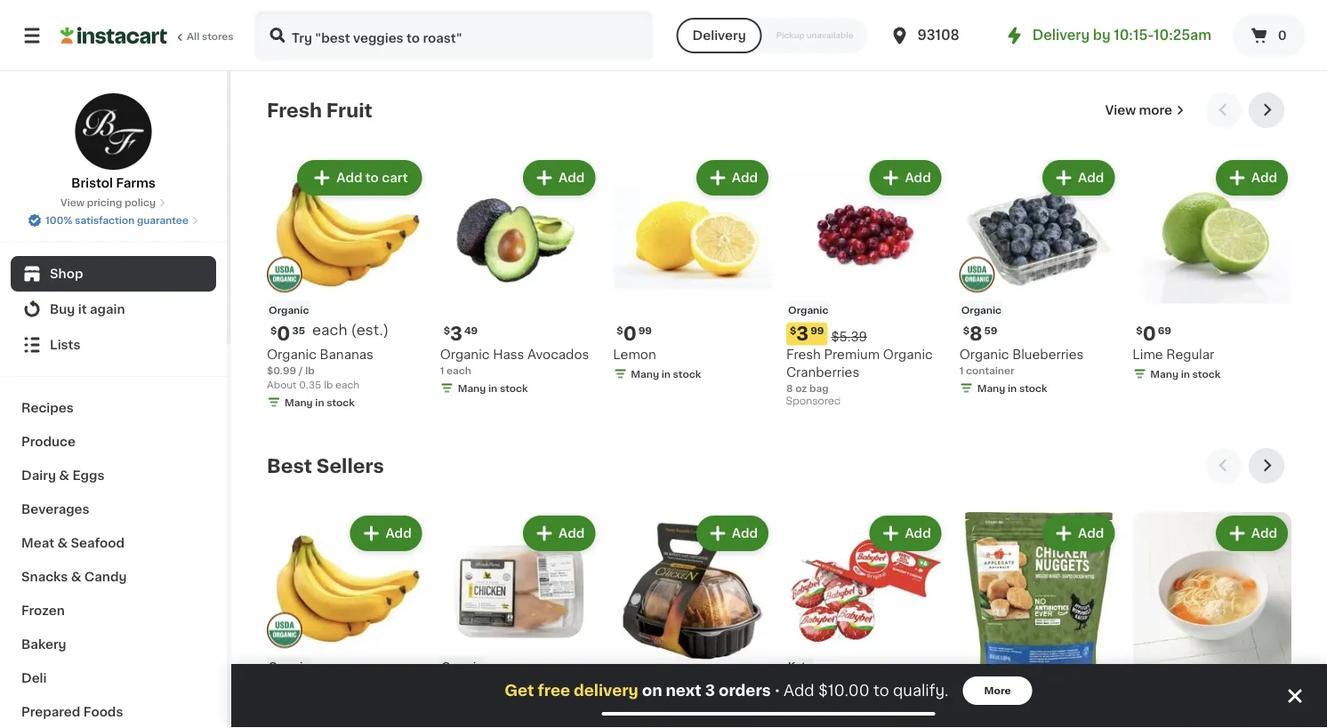 Task type: locate. For each thing, give the bounding box(es) containing it.
delivery for delivery
[[693, 29, 746, 42]]

99 up lemon on the left top of page
[[639, 326, 652, 336]]

1 vertical spatial fresh
[[787, 349, 821, 361]]

hass
[[493, 349, 524, 361]]

sponsored badge image
[[787, 397, 840, 407]]

1 vertical spatial item carousel region
[[267, 448, 1292, 729]]

100% satisfaction guarantee
[[45, 216, 189, 226]]

item badge image
[[267, 257, 303, 293], [960, 257, 995, 293]]

bristol inside bristol farms whole organic rotisseri
[[613, 704, 653, 717]]

0 vertical spatial farms
[[116, 177, 156, 190]]

view for view pricing policy
[[60, 198, 85, 208]]

1 horizontal spatial (est.)
[[533, 680, 571, 694]]

1 down $ 3 49
[[440, 366, 444, 376]]

lime regular
[[1133, 349, 1215, 361]]

add to cart button
[[299, 162, 421, 194]]

$ inside button
[[1137, 682, 1143, 692]]

0 for $ 0 99
[[623, 325, 637, 344]]

organic inside organic hass avocados 1 each
[[440, 349, 490, 361]]

satisfaction
[[75, 216, 135, 226]]

stock
[[673, 369, 701, 379], [1193, 369, 1221, 379], [500, 384, 528, 393], [1020, 384, 1048, 393], [327, 398, 355, 408]]

0 vertical spatial naturals
[[1028, 704, 1080, 717]]

0 vertical spatial buy
[[50, 303, 75, 316]]

item badge image up 35
[[267, 257, 303, 293]]

organic blueberries 1 container
[[960, 349, 1084, 376]]

many inside product group
[[978, 384, 1006, 393]]

49 right 7 at the right bottom of page
[[810, 682, 823, 692]]

item badge image inside product group
[[960, 257, 995, 293]]

1 1 from the left
[[440, 366, 444, 376]]

view inside popup button
[[1106, 104, 1136, 117]]

to up $1 on the bottom of page
[[874, 684, 889, 699]]

0 vertical spatial view
[[1106, 104, 1136, 117]]

bristol up pricing
[[71, 177, 113, 190]]

organic inside organic blueberries 1 container
[[960, 349, 1010, 361]]

again
[[90, 303, 125, 316]]

1 vertical spatial 8
[[787, 384, 793, 393]]

1 horizontal spatial naturals
[[1028, 704, 1080, 717]]

organic
[[269, 305, 309, 315], [788, 305, 829, 315], [962, 305, 1002, 315], [267, 349, 317, 361], [440, 349, 490, 361], [883, 349, 933, 361], [960, 349, 1010, 361], [269, 661, 309, 671], [442, 661, 482, 671]]

farms for bristol farms whole organic rotisseri
[[657, 704, 695, 717]]

buy down 7 at the right bottom of page
[[792, 707, 812, 716]]

$ 0 99
[[617, 325, 652, 344]]

1 vertical spatial lb
[[324, 380, 333, 390]]

product group containing 12
[[960, 513, 1119, 729]]

lb right 0.35
[[324, 380, 333, 390]]

0 for $ 0 35
[[277, 325, 290, 344]]

add button
[[525, 162, 594, 194], [698, 162, 767, 194], [872, 162, 940, 194], [1045, 162, 1113, 194], [1218, 162, 1287, 194], [352, 518, 421, 550], [525, 518, 594, 550], [698, 518, 767, 550], [872, 518, 940, 550], [1045, 518, 1113, 550], [1218, 518, 1287, 550]]

buy left it
[[50, 303, 75, 316]]

2 1 from the left
[[960, 366, 964, 376]]

1 item badge image from the left
[[267, 257, 303, 293]]

add inside treatment tracker modal dialog
[[784, 684, 815, 699]]

$ inside $ 0 99
[[617, 326, 623, 336]]

each (est.)
[[312, 324, 389, 338], [494, 680, 571, 694]]

1 vertical spatial naturals
[[960, 722, 1012, 729]]

2 item badge image from the left
[[960, 257, 995, 293]]

many in stock down 0.35
[[285, 398, 355, 408]]

& right meat at the left bottom
[[57, 537, 68, 550]]

0 horizontal spatial to
[[366, 172, 379, 184]]

buy it again link
[[11, 292, 216, 327]]

0 horizontal spatial 8
[[787, 384, 793, 393]]

$ 0 35
[[270, 325, 305, 344]]

deli link
[[11, 662, 216, 696]]

1
[[440, 366, 444, 376], [960, 366, 964, 376]]

each up bananas
[[312, 324, 347, 338]]

1 horizontal spatial 1
[[960, 366, 964, 376]]

view pricing policy
[[60, 198, 156, 208]]

& left eggs
[[59, 470, 69, 482]]

1 vertical spatial to
[[874, 684, 889, 699]]

farms
[[116, 177, 156, 190], [657, 704, 695, 717]]

1 horizontal spatial farms
[[657, 704, 695, 717]]

fresh up cranberries
[[787, 349, 821, 361]]

0 vertical spatial 8
[[970, 325, 983, 344]]

$ inside $ 0 35
[[270, 326, 277, 336]]

product group
[[267, 157, 426, 413], [440, 157, 599, 399], [613, 157, 772, 385], [787, 157, 946, 412], [960, 157, 1119, 399], [1133, 157, 1292, 385], [267, 513, 426, 729], [440, 513, 599, 729], [613, 513, 772, 729], [787, 513, 946, 729], [960, 513, 1119, 729], [1133, 513, 1292, 729]]

99 left $5.39
[[811, 326, 824, 336]]

0 horizontal spatial delivery
[[693, 29, 746, 42]]

None search field
[[254, 11, 654, 61]]

service type group
[[677, 18, 868, 53]]

(est.) inside "$0.35 each (estimated)" element
[[351, 324, 389, 338]]

&
[[59, 470, 69, 482], [57, 537, 68, 550], [71, 571, 81, 584]]

$ for $
[[1137, 682, 1143, 692]]

1 vertical spatial view
[[60, 198, 85, 208]]

to inside add to cart button
[[366, 172, 379, 184]]

99 inside $ 0 99
[[639, 326, 652, 336]]

1 item carousel region from the top
[[267, 93, 1292, 434]]

instacart logo image
[[61, 25, 167, 46]]

0 button
[[1233, 14, 1306, 57]]

1 horizontal spatial lb
[[324, 380, 333, 390]]

bristol up "organic"
[[613, 704, 653, 717]]

add to cart
[[337, 172, 408, 184]]

$
[[270, 326, 277, 336], [444, 326, 450, 336], [790, 326, 797, 336], [963, 326, 970, 336], [617, 326, 623, 336], [1137, 326, 1143, 336], [790, 682, 797, 692], [963, 682, 970, 692], [617, 682, 623, 692], [1137, 682, 1143, 692]]

fresh fruit
[[267, 101, 373, 120]]

0 horizontal spatial buy
[[50, 303, 75, 316]]

0 vertical spatial bristol
[[71, 177, 113, 190]]

0 horizontal spatial 1
[[440, 366, 444, 376]]

(est.) left delivery
[[533, 680, 571, 694]]

each down $ 3 49
[[447, 366, 472, 376]]

0
[[1278, 29, 1287, 42], [277, 325, 290, 344], [623, 325, 637, 344], [1143, 325, 1156, 344]]

product group containing 8
[[960, 157, 1119, 399]]

0 vertical spatial 49
[[464, 326, 478, 336]]

12
[[970, 681, 990, 700]]

1 horizontal spatial bristol
[[613, 704, 653, 717]]

0 horizontal spatial item badge image
[[267, 257, 303, 293]]

item carousel region
[[267, 93, 1292, 434], [267, 448, 1292, 729]]

meat & seafood
[[21, 537, 125, 550]]

$ 12 99
[[963, 681, 1006, 700]]

lemon
[[613, 349, 656, 361]]

dairy
[[21, 470, 56, 482]]

lime
[[1133, 349, 1164, 361]]

view left the more
[[1106, 104, 1136, 117]]

1 horizontal spatial each (est.)
[[494, 680, 571, 694]]

bristol farms logo image
[[74, 93, 153, 171]]

0 horizontal spatial 99
[[639, 326, 652, 336]]

& for snacks
[[71, 571, 81, 584]]

on
[[642, 684, 662, 699]]

meat
[[21, 537, 54, 550]]

each (est.) left delivery
[[494, 680, 571, 694]]

1 horizontal spatial item badge image
[[960, 257, 995, 293]]

1 horizontal spatial to
[[874, 684, 889, 699]]

$ inside $ 0 69
[[1137, 326, 1143, 336]]

3 up cranberries
[[797, 325, 809, 344]]

fresh
[[267, 101, 322, 120], [787, 349, 821, 361]]

0 vertical spatial &
[[59, 470, 69, 482]]

naturals
[[1028, 704, 1080, 717], [960, 722, 1012, 729]]

3 up whole
[[705, 684, 715, 699]]

bristol farms link
[[71, 93, 156, 192]]

1 vertical spatial bristol
[[613, 704, 653, 717]]

3 inside $ 3 99 $5.39 fresh premium organic cranberries 8 oz bag
[[797, 325, 809, 344]]

farms inside the bristol farms link
[[116, 177, 156, 190]]

& for meat
[[57, 537, 68, 550]]

cart
[[382, 172, 408, 184]]

premium
[[824, 349, 880, 361]]

1 horizontal spatial fresh
[[787, 349, 821, 361]]

$ inside "$ 12 99"
[[963, 682, 970, 692]]

/
[[299, 366, 303, 376]]

3 for 3
[[450, 325, 463, 344]]

2 item carousel region from the top
[[267, 448, 1292, 729]]

many down container
[[978, 384, 1006, 393]]

49 inside $ 7 49
[[810, 682, 823, 692]]

1 vertical spatial 49
[[810, 682, 823, 692]]

in
[[662, 369, 671, 379], [1181, 369, 1190, 379], [489, 384, 498, 393], [1008, 384, 1017, 393], [315, 398, 324, 408]]

get free delivery on next 3 orders • add $10.00 to qualify.
[[505, 684, 949, 699]]

delivery inside button
[[693, 29, 746, 42]]

1 horizontal spatial 49
[[810, 682, 823, 692]]

all
[[187, 32, 200, 41]]

buy for buy any 2, save $1
[[792, 707, 812, 716]]

99 right 12
[[992, 682, 1006, 692]]

farms up policy in the left of the page
[[116, 177, 156, 190]]

$ inside $ 7 49
[[790, 682, 797, 692]]

0 inside "$0.35 each (estimated)" element
[[277, 325, 290, 344]]

$ inside $ 3 49
[[444, 326, 450, 336]]

main content
[[231, 71, 1328, 729]]

item badge image up the '59'
[[960, 257, 995, 293]]

item badge image for organic bananas
[[267, 257, 303, 293]]

99 for 3
[[811, 326, 824, 336]]

1 vertical spatial &
[[57, 537, 68, 550]]

bakery link
[[11, 628, 216, 662]]

0 horizontal spatial farms
[[116, 177, 156, 190]]

0 horizontal spatial 3
[[450, 325, 463, 344]]

0 vertical spatial item carousel region
[[267, 93, 1292, 434]]

farms inside bristol farms whole organic rotisseri
[[657, 704, 695, 717]]

2 vertical spatial &
[[71, 571, 81, 584]]

2 horizontal spatial 3
[[797, 325, 809, 344]]

$ inside $ 8 59
[[963, 326, 970, 336]]

0 vertical spatial to
[[366, 172, 379, 184]]

16
[[623, 681, 644, 700]]

0 vertical spatial each (est.)
[[312, 324, 389, 338]]

bristol
[[71, 177, 113, 190], [613, 704, 653, 717]]

qualify.
[[893, 684, 949, 699]]

1 horizontal spatial 99
[[811, 326, 824, 336]]

0 vertical spatial (est.)
[[351, 324, 389, 338]]

buy any 2, save $1
[[792, 707, 883, 716]]

snacks & candy link
[[11, 561, 216, 594]]

any
[[814, 707, 833, 716]]

Search field
[[256, 12, 652, 59]]

view for view more
[[1106, 104, 1136, 117]]

many down lime regular
[[1151, 369, 1179, 379]]

99 inside "$ 12 99"
[[992, 682, 1006, 692]]

fresh left fruit
[[267, 101, 322, 120]]

naturals down applegate
[[960, 722, 1012, 729]]

0 horizontal spatial bristol
[[71, 177, 113, 190]]

0 horizontal spatial lb
[[305, 366, 315, 376]]

view pricing policy link
[[60, 196, 166, 210]]

0 horizontal spatial (est.)
[[351, 324, 389, 338]]

delivery
[[574, 684, 639, 699]]

product group containing each (est.)
[[440, 513, 599, 729]]

8 left the '59'
[[970, 325, 983, 344]]

1 left container
[[960, 366, 964, 376]]

$5.39
[[832, 331, 867, 343]]

view more button
[[1098, 93, 1192, 128]]

1 horizontal spatial 8
[[970, 325, 983, 344]]

0 inside 0 button
[[1278, 29, 1287, 42]]

3 up organic hass avocados 1 each
[[450, 325, 463, 344]]

1 horizontal spatial buy
[[792, 707, 812, 716]]

buy inside product group
[[792, 707, 812, 716]]

$ inside $ 3 99 $5.39 fresh premium organic cranberries 8 oz bag
[[790, 326, 797, 336]]

3 for fresh premium organic cranberries
[[797, 325, 809, 344]]

49 inside $ 3 49
[[464, 326, 478, 336]]

$ 3 99 $5.39 fresh premium organic cranberries 8 oz bag
[[787, 325, 933, 393]]

2 horizontal spatial 99
[[992, 682, 1006, 692]]

it
[[78, 303, 87, 316]]

0 horizontal spatial 49
[[464, 326, 478, 336]]

7
[[797, 681, 808, 700]]

$ for $ 12 99
[[963, 682, 970, 692]]

view up 100%
[[60, 198, 85, 208]]

$ for $ 0 99
[[617, 326, 623, 336]]

1 vertical spatial buy
[[792, 707, 812, 716]]

best
[[267, 457, 312, 476]]

8 left oz
[[787, 384, 793, 393]]

in inside product group
[[1008, 384, 1017, 393]]

0 horizontal spatial view
[[60, 198, 85, 208]]

many in stock down lemon on the left top of page
[[631, 369, 701, 379]]

1 horizontal spatial 3
[[705, 684, 715, 699]]

bananas
[[320, 349, 374, 361]]

1 vertical spatial each (est.)
[[494, 680, 571, 694]]

1 vertical spatial farms
[[657, 704, 695, 717]]

(est.) up bananas
[[351, 324, 389, 338]]

1 horizontal spatial view
[[1106, 104, 1136, 117]]

main content containing fresh fruit
[[231, 71, 1328, 729]]

1 inside organic hass avocados 1 each
[[440, 366, 444, 376]]

0 horizontal spatial each (est.)
[[312, 324, 389, 338]]

item badge image
[[267, 613, 303, 648]]

each (est.) inside product group
[[494, 680, 571, 694]]

99 inside $ 3 99 $5.39 fresh premium organic cranberries 8 oz bag
[[811, 326, 824, 336]]

$ for $ 0 69
[[1137, 326, 1143, 336]]

93108
[[918, 29, 960, 42]]

3 inside treatment tracker modal dialog
[[705, 684, 715, 699]]

delivery for delivery by 10:15-10:25am
[[1033, 29, 1090, 42]]

prepared
[[21, 707, 80, 719]]

$0.35 each (estimated) element
[[267, 323, 426, 346]]

49 up organic hass avocados 1 each
[[464, 326, 478, 336]]

more
[[1139, 104, 1173, 117]]

pricing
[[87, 198, 122, 208]]

treatment tracker modal dialog
[[231, 665, 1328, 729]]

lb right '/'
[[305, 366, 315, 376]]

$ inside $ 16 09
[[617, 682, 623, 692]]

each down bananas
[[336, 380, 360, 390]]

many down organic hass avocados 1 each
[[458, 384, 486, 393]]

$10.00
[[819, 684, 870, 699]]

0 horizontal spatial fresh
[[267, 101, 322, 120]]

naturals right applegate
[[1028, 704, 1080, 717]]

oz
[[796, 384, 807, 393]]

blueberries
[[1013, 349, 1084, 361]]

8
[[970, 325, 983, 344], [787, 384, 793, 393]]

49
[[464, 326, 478, 336], [810, 682, 823, 692]]

each (est.) up bananas
[[312, 324, 389, 338]]

lists
[[50, 339, 80, 351]]

farms down next
[[657, 704, 695, 717]]

to left cart
[[366, 172, 379, 184]]

1 vertical spatial (est.)
[[533, 680, 571, 694]]

1 horizontal spatial delivery
[[1033, 29, 1090, 42]]

bristol farms
[[71, 177, 156, 190]]

& left candy
[[71, 571, 81, 584]]

shop
[[50, 268, 83, 280]]

product group containing 16
[[613, 513, 772, 729]]



Task type: vqa. For each thing, say whether or not it's contained in the screenshot.
fcra
no



Task type: describe. For each thing, give the bounding box(es) containing it.
orders
[[719, 684, 771, 699]]

$ for $ 16 09
[[617, 682, 623, 692]]

beverages link
[[11, 493, 216, 527]]

99 for 0
[[639, 326, 652, 336]]

$ 0 69
[[1137, 325, 1172, 344]]

10:15-
[[1114, 29, 1154, 42]]

& for dairy
[[59, 470, 69, 482]]

item carousel region containing fresh fruit
[[267, 93, 1292, 434]]

produce link
[[11, 425, 216, 459]]

100% satisfaction guarantee button
[[28, 210, 199, 228]]

produce
[[21, 436, 76, 448]]

many down lemon on the left top of page
[[631, 369, 659, 379]]

all stores
[[187, 32, 234, 41]]

bag
[[810, 384, 829, 393]]

59
[[985, 326, 998, 336]]

seafood
[[71, 537, 125, 550]]

applegate naturals naturals chicke
[[960, 704, 1080, 729]]

bristol for bristol farms
[[71, 177, 113, 190]]

snacks & candy
[[21, 571, 127, 584]]

fruit
[[326, 101, 373, 120]]

meat & seafood link
[[11, 527, 216, 561]]

69
[[1158, 326, 1172, 336]]

2,
[[835, 707, 844, 716]]

organic bananas $0.99 / lb about 0.35 lb each
[[267, 349, 374, 390]]

sellers
[[317, 457, 384, 476]]

lists link
[[11, 327, 216, 363]]

prepared foods link
[[11, 696, 216, 729]]

organic hass avocados 1 each
[[440, 349, 589, 376]]

(est.) inside product group
[[533, 680, 571, 694]]

guarantee
[[137, 216, 189, 226]]

cranberries
[[787, 366, 860, 379]]

shop link
[[11, 256, 216, 292]]

buy for buy it again
[[50, 303, 75, 316]]

next
[[666, 684, 702, 699]]

foods
[[83, 707, 123, 719]]

delivery button
[[677, 18, 762, 53]]

candy
[[84, 571, 127, 584]]

to inside treatment tracker modal dialog
[[874, 684, 889, 699]]

0.35
[[299, 380, 322, 390]]

$ for $ 0 35
[[270, 326, 277, 336]]

$0.99
[[267, 366, 296, 376]]

8 inside $ 3 99 $5.39 fresh premium organic cranberries 8 oz bag
[[787, 384, 793, 393]]

bristol farms whole organic rotisseri
[[613, 704, 755, 729]]

each inside organic hass avocados 1 each
[[447, 366, 472, 376]]

dairy & eggs link
[[11, 459, 216, 493]]

organic inside button
[[269, 661, 309, 671]]

item badge image for organic blueberries
[[960, 257, 995, 293]]

delivery by 10:15-10:25am link
[[1004, 25, 1212, 46]]

free
[[538, 684, 570, 699]]

about
[[267, 380, 297, 390]]

item carousel region containing best sellers
[[267, 448, 1292, 729]]

add inside button
[[337, 172, 363, 184]]

farms for bristol farms
[[116, 177, 156, 190]]

09
[[646, 682, 660, 692]]

each (est.) inside "$0.35 each (estimated)" element
[[312, 324, 389, 338]]

organic inside $ 3 99 $5.39 fresh premium organic cranberries 8 oz bag
[[883, 349, 933, 361]]

many down 0.35
[[285, 398, 313, 408]]

each inside organic bananas $0.99 / lb about 0.35 lb each
[[336, 380, 360, 390]]

49 for 7
[[810, 682, 823, 692]]

eggs
[[72, 470, 104, 482]]

many in stock down organic blueberries 1 container
[[978, 384, 1048, 393]]

container
[[966, 366, 1015, 376]]

0 for $ 0 69
[[1143, 325, 1156, 344]]

product group containing 7
[[787, 513, 946, 729]]

organic
[[613, 722, 676, 729]]

0 vertical spatial fresh
[[267, 101, 322, 120]]

by
[[1093, 29, 1111, 42]]

prepared foods
[[21, 707, 123, 719]]

1 inside organic blueberries 1 container
[[960, 366, 964, 376]]

dairy & eggs
[[21, 470, 104, 482]]

93108 button
[[889, 11, 996, 61]]

$ for $ 3 49
[[444, 326, 450, 336]]

avocados
[[528, 349, 589, 361]]

save
[[847, 707, 870, 716]]

$ for $ 8 59
[[963, 326, 970, 336]]

10:25am
[[1154, 29, 1212, 42]]

$ for $ 7 49
[[790, 682, 797, 692]]

organic inside organic bananas $0.99 / lb about 0.35 lb each
[[267, 349, 317, 361]]

each left free
[[494, 680, 530, 694]]

99 for 12
[[992, 682, 1006, 692]]

$3.99 original price: $5.39 element
[[787, 323, 946, 346]]

stores
[[202, 32, 234, 41]]

frozen link
[[11, 594, 216, 628]]

bristol for bristol farms whole organic rotisseri
[[613, 704, 653, 717]]

fresh inside $ 3 99 $5.39 fresh premium organic cranberries 8 oz bag
[[787, 349, 821, 361]]

view more
[[1106, 104, 1173, 117]]

0 horizontal spatial naturals
[[960, 722, 1012, 729]]

beverages
[[21, 504, 89, 516]]

$ 16 09
[[617, 681, 660, 700]]

all stores link
[[61, 11, 235, 61]]

organic button
[[267, 513, 426, 729]]

0 vertical spatial lb
[[305, 366, 315, 376]]

49 for 3
[[464, 326, 478, 336]]

whole
[[698, 704, 747, 717]]

many in stock down regular
[[1151, 369, 1221, 379]]

policy
[[125, 198, 156, 208]]

$ for $ 3 99 $5.39 fresh premium organic cranberries 8 oz bag
[[790, 326, 797, 336]]

bakery
[[21, 639, 66, 651]]

•
[[775, 684, 780, 698]]

more button
[[963, 677, 1033, 706]]

recipes
[[21, 402, 74, 415]]

keto
[[788, 661, 812, 671]]

deli
[[21, 673, 47, 685]]

many in stock down organic hass avocados 1 each
[[458, 384, 528, 393]]

$ 8 59
[[963, 325, 998, 344]]



